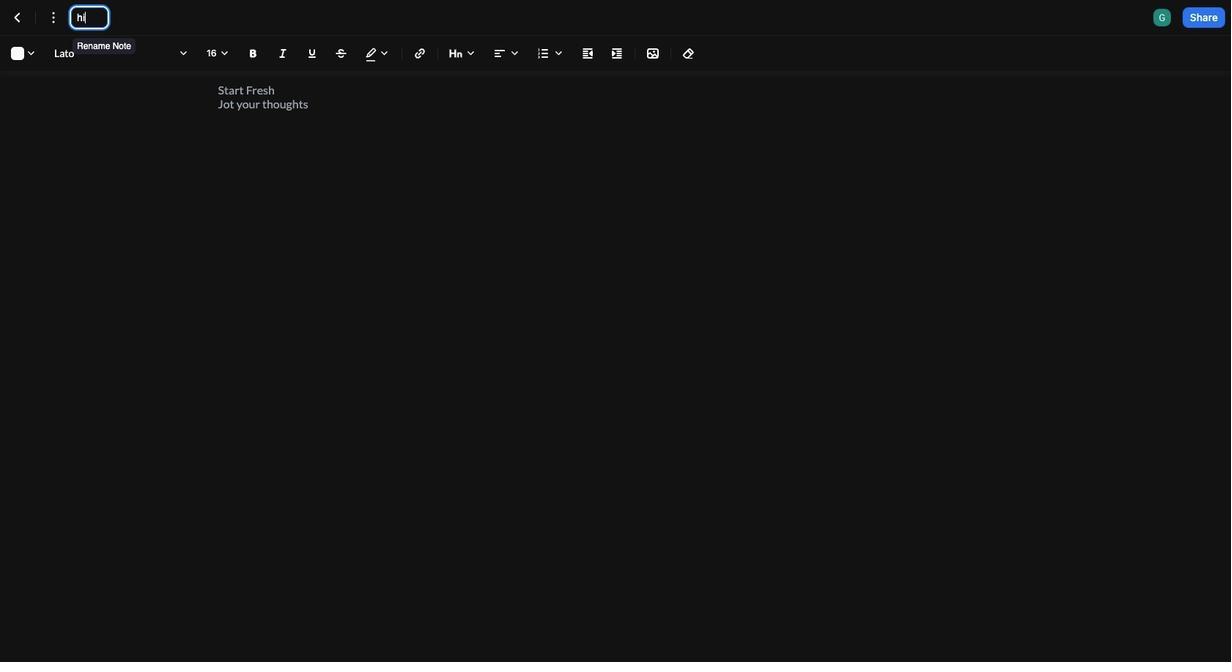 Task type: locate. For each thing, give the bounding box(es) containing it.
None text field
[[77, 10, 102, 25]]

strikethrough image
[[333, 45, 351, 62]]

generic name image
[[1154, 9, 1172, 26]]

link image
[[411, 45, 429, 62]]

tooltip
[[71, 28, 137, 56]]



Task type: describe. For each thing, give the bounding box(es) containing it.
clear style image
[[680, 45, 698, 62]]

decrease indent image
[[579, 45, 597, 62]]

all notes image
[[9, 9, 26, 26]]

italic image
[[274, 45, 292, 62]]

bold image
[[245, 45, 263, 62]]

more image
[[45, 9, 62, 26]]

increase indent image
[[609, 45, 626, 62]]

underline image
[[304, 45, 321, 62]]

insert image image
[[645, 45, 662, 62]]



Task type: vqa. For each thing, say whether or not it's contained in the screenshot.
Decrease Indent image
yes



